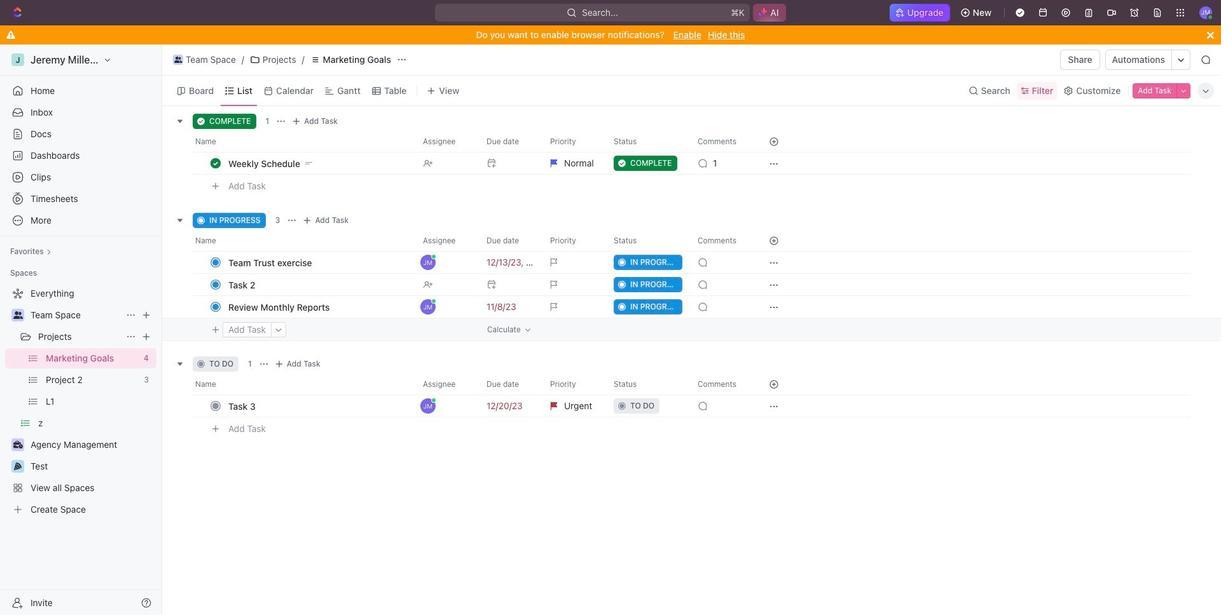 Task type: describe. For each thing, give the bounding box(es) containing it.
user group image
[[13, 312, 23, 319]]

business time image
[[13, 441, 23, 449]]

sidebar navigation
[[0, 45, 165, 616]]



Task type: vqa. For each thing, say whether or not it's contained in the screenshot.
tree inside the the Sidebar Navigation
yes



Task type: locate. For each thing, give the bounding box(es) containing it.
pizza slice image
[[14, 463, 22, 471]]

tree
[[5, 284, 156, 520]]

jeremy miller's workspace, , element
[[11, 53, 24, 66]]

user group image
[[174, 57, 182, 63]]

tree inside sidebar navigation
[[5, 284, 156, 520]]



